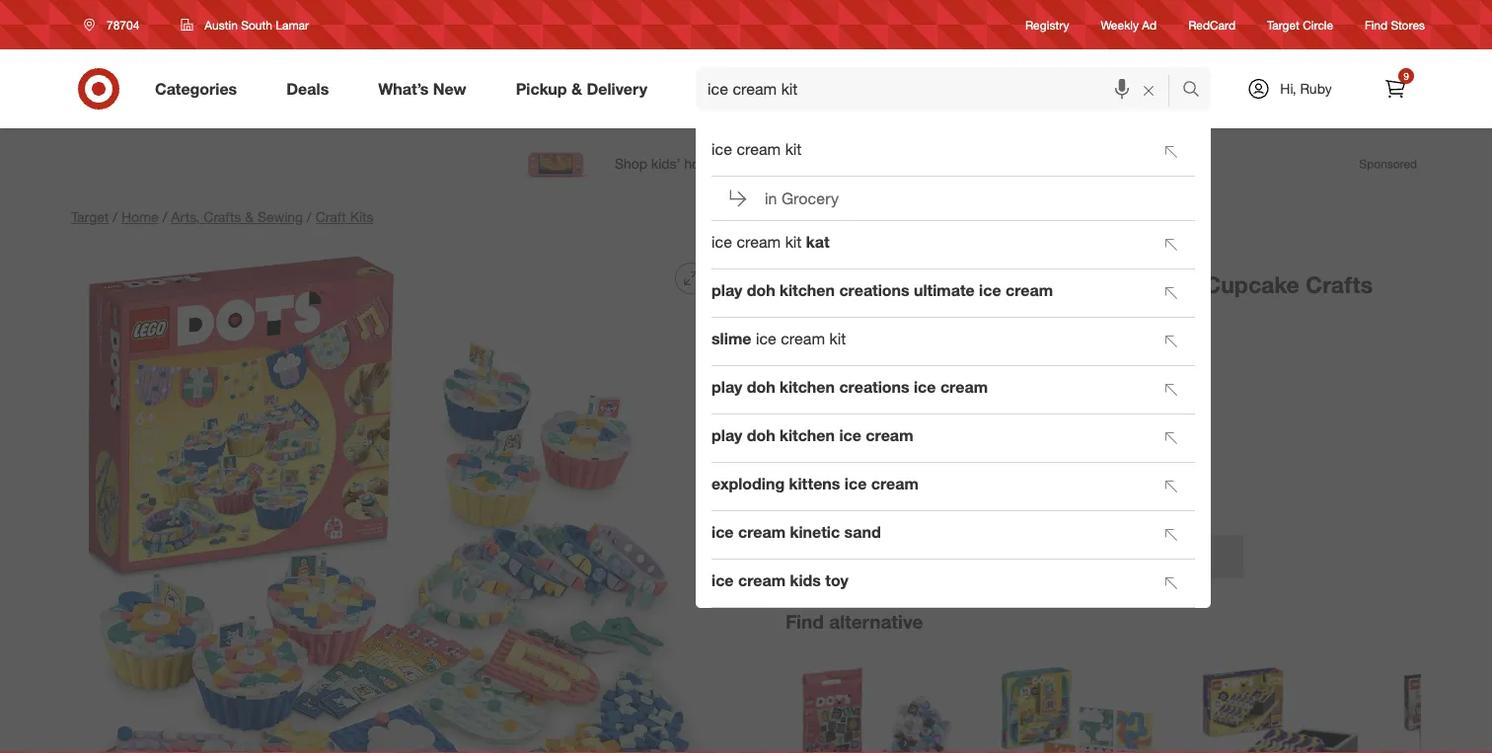 Task type: describe. For each thing, give the bounding box(es) containing it.
kit for ice cream kit
[[786, 140, 802, 159]]

stores
[[1392, 17, 1426, 32]]

in grocery link
[[712, 177, 1196, 220]]

home
[[121, 208, 159, 226]]

cart
[[1019, 547, 1049, 566]]

notify me when it's back
[[779, 488, 909, 503]]

what's
[[378, 79, 429, 98]]

kat
[[806, 232, 830, 252]]

$41.49
[[862, 367, 897, 382]]

ice inside play doh kitchen ice cream link
[[840, 426, 862, 445]]

when
[[834, 488, 862, 503]]

ice cream kinetic sand
[[712, 523, 881, 542]]

sale
[[770, 388, 798, 406]]

target for target / home / arts, crafts & sewing / craft kits
[[71, 208, 109, 226]]

target / home / arts, crafts & sewing / craft kits
[[71, 208, 374, 226]]

ultimate
[[908, 270, 999, 298]]

exploding kittens ice cream
[[712, 474, 919, 494]]

cream left 'kids'
[[738, 571, 786, 590]]

exploding kittens ice cream link
[[712, 465, 1148, 508]]

dots
[[839, 270, 901, 298]]

ice inside ice cream kinetic sand "link"
[[712, 523, 734, 542]]

categories link
[[138, 67, 262, 111]]

out
[[770, 447, 797, 466]]

pickup & delivery link
[[499, 67, 672, 111]]

to
[[999, 547, 1014, 566]]

kitchen for ice
[[780, 378, 835, 397]]

craft
[[316, 208, 346, 226]]

sand
[[845, 523, 881, 542]]

target link
[[71, 208, 109, 226]]

toy
[[826, 571, 849, 590]]

41806
[[770, 299, 833, 327]]

9 link
[[1374, 67, 1418, 111]]

play for play doh kitchen creations ultimate ice cream
[[712, 281, 743, 300]]

target circle link
[[1268, 16, 1334, 33]]

cream down in
[[737, 232, 781, 252]]

add
[[965, 547, 995, 566]]

search button
[[1174, 67, 1221, 115]]

play doh kitchen creations ice cream link
[[712, 368, 1148, 412]]

cream down %
[[866, 426, 914, 445]]

redcard
[[1189, 17, 1236, 32]]

pickup & delivery
[[516, 79, 648, 98]]

redcard link
[[1189, 16, 1236, 33]]

save
[[802, 390, 826, 405]]

creations for ice
[[840, 378, 910, 397]]

1 vertical spatial lego
[[770, 270, 833, 298]]

play doh kitchen creations ultimate ice cream link
[[712, 271, 1148, 315]]

all
[[807, 248, 820, 265]]

kinetic
[[790, 523, 840, 542]]

add to cart button
[[770, 535, 1244, 579]]

cream down 41806
[[781, 329, 825, 348]]

ice cream kit kat
[[712, 232, 830, 252]]

notify me when it's back button
[[770, 480, 918, 511]]

birthday
[[1106, 270, 1198, 298]]

2 / from the left
[[163, 208, 167, 226]]

play doh kitchen ice cream link
[[712, 417, 1148, 460]]

What can we help you find? suggestions appear below search field
[[696, 67, 1188, 111]]

doh for play doh kitchen creations ultimate ice cream
[[747, 281, 776, 300]]

ice inside the exploding kittens ice cream link
[[845, 474, 867, 494]]

cream up in
[[737, 140, 781, 159]]

ice inside ice cream kids toy link
[[712, 571, 734, 590]]

ultimate
[[914, 281, 975, 300]]

what's new
[[378, 79, 467, 98]]

kit for ice cream kit kat
[[786, 232, 802, 252]]

in grocery
[[765, 189, 839, 208]]

& inside pickup & delivery link
[[572, 79, 582, 98]]

me
[[814, 488, 830, 503]]

add to cart
[[965, 547, 1049, 566]]

it's
[[866, 488, 880, 503]]

cream inside "link"
[[738, 523, 786, 542]]

0 vertical spatial lego
[[824, 248, 861, 265]]

cream right )
[[941, 378, 988, 397]]

categories
[[155, 79, 237, 98]]

target circle
[[1268, 17, 1334, 32]]

delivery
[[587, 79, 648, 98]]

of
[[802, 447, 817, 466]]

lego dots designer toolkit-patterns 10 in 1 crafts set 41961 image
[[1402, 665, 1493, 753]]

advertisement region
[[55, 140, 1437, 188]]

doh for play doh kitchen creations ice cream
[[747, 378, 776, 397]]

slime ice cream kit
[[712, 329, 846, 348]]

hi,
[[1281, 80, 1297, 97]]

1 / from the left
[[113, 208, 117, 226]]

ice inside play doh kitchen creations ultimate ice cream link
[[979, 281, 1002, 300]]

cupcake
[[1205, 270, 1300, 298]]

lego dots extra dots series 8 – glitter and shine set 41803 image
[[798, 665, 960, 753]]

play for play doh kitchen ice cream
[[712, 426, 743, 445]]

party
[[1005, 270, 1064, 298]]

22
[[865, 390, 878, 405]]

target for target circle
[[1268, 17, 1300, 32]]

ice cream kit link
[[712, 130, 1148, 174]]

2 vertical spatial kit
[[830, 329, 846, 348]]

lego dots ultimate party kit birthday cupcake crafts 41806, 1 of 8 image
[[71, 247, 723, 753]]

play for play doh kitchen creations ice cream
[[712, 378, 743, 397]]

kitchen for ultimate
[[780, 281, 835, 300]]

play doh kitchen ice cream
[[712, 426, 914, 445]]



Task type: locate. For each thing, give the bounding box(es) containing it.
cream right when
[[872, 474, 919, 494]]

find for find stores
[[1365, 17, 1388, 32]]

ad
[[1143, 17, 1157, 32]]

0 horizontal spatial &
[[245, 208, 254, 226]]

1 vertical spatial target
[[71, 208, 109, 226]]

online
[[879, 410, 916, 427]]

& right pickup
[[572, 79, 582, 98]]

1 vertical spatial kit
[[786, 232, 802, 252]]

1 horizontal spatial find
[[1365, 17, 1388, 32]]

1 vertical spatial doh
[[747, 378, 776, 397]]

creations inside play doh kitchen creations ultimate ice cream link
[[840, 281, 910, 300]]

kit inside ice cream kit link
[[786, 140, 802, 159]]

ruby
[[1301, 80, 1332, 97]]

2 vertical spatial kitchen
[[780, 426, 835, 445]]

78704 button
[[71, 7, 160, 42]]

&
[[572, 79, 582, 98], [245, 208, 254, 226]]

what's new link
[[362, 67, 491, 111]]

crafts inside shop all lego lego dots ultimate party kit birthday cupcake crafts 41806
[[1306, 270, 1373, 298]]

kitchen for cream
[[780, 426, 835, 445]]

2 horizontal spatial /
[[307, 208, 312, 226]]

0 horizontal spatial /
[[113, 208, 117, 226]]

kit
[[786, 140, 802, 159], [786, 232, 802, 252], [830, 329, 846, 348]]

slime
[[712, 329, 752, 348]]

crafts
[[204, 208, 241, 226], [1306, 270, 1373, 298]]

exploding
[[712, 474, 785, 494]]

9
[[1404, 70, 1410, 82]]

0 horizontal spatial find
[[786, 610, 824, 633]]

1 vertical spatial creations
[[840, 378, 910, 397]]

doh for play doh kitchen ice cream
[[747, 426, 776, 445]]

craft kits link
[[316, 208, 374, 226]]

search
[[1174, 81, 1221, 100]]

purchased
[[810, 410, 876, 427]]

ice cream kids toy link
[[712, 562, 1148, 605]]

0 vertical spatial doh
[[747, 281, 776, 300]]

0 vertical spatial creations
[[840, 281, 910, 300]]

kit up "in grocery"
[[786, 140, 802, 159]]

arts,
[[171, 208, 200, 226]]

sewing
[[258, 208, 303, 226]]

kit left all
[[786, 232, 802, 252]]

1 vertical spatial kitchen
[[780, 378, 835, 397]]

grocery
[[782, 189, 839, 208]]

registry
[[1026, 17, 1070, 32]]

new
[[433, 79, 467, 98]]

1 vertical spatial &
[[245, 208, 254, 226]]

kit up reg
[[830, 329, 846, 348]]

play doh kitchen creations ice cream
[[712, 378, 988, 397]]

1 creations from the top
[[840, 281, 910, 300]]

/ left home
[[113, 208, 117, 226]]

off
[[893, 390, 907, 405]]

lego dots adhesive patches mega pack sticker craft set 41957 image
[[999, 665, 1161, 753]]

back
[[883, 488, 909, 503]]

78704
[[107, 17, 140, 32]]

doh
[[747, 281, 776, 300], [747, 378, 776, 397], [747, 426, 776, 445]]

target left home
[[71, 208, 109, 226]]

find stores link
[[1365, 16, 1426, 33]]

find inside find stores link
[[1365, 17, 1388, 32]]

/ left craft
[[307, 208, 312, 226]]

2 creations from the top
[[840, 378, 910, 397]]

kits
[[350, 208, 374, 226]]

when
[[770, 410, 806, 427]]

creations inside the play doh kitchen creations ice cream link
[[840, 378, 910, 397]]

ice cream kids toy
[[712, 571, 849, 590]]

ice inside the play doh kitchen creations ice cream link
[[914, 378, 936, 397]]

doh up when on the bottom
[[747, 378, 776, 397]]

0 vertical spatial target
[[1268, 17, 1300, 32]]

pickup
[[516, 79, 567, 98]]

ice cream kinetic sand link
[[712, 513, 1148, 557]]

out of stock
[[770, 447, 862, 466]]

shop
[[770, 248, 803, 265]]

kitchen
[[780, 281, 835, 300], [780, 378, 835, 397], [780, 426, 835, 445]]

cream left kit
[[1006, 281, 1054, 300]]

play up exploding
[[712, 426, 743, 445]]

1 horizontal spatial target
[[1268, 17, 1300, 32]]

2 play from the top
[[712, 378, 743, 397]]

registry link
[[1026, 16, 1070, 33]]

$32.49
[[770, 357, 838, 385]]

& left sewing
[[245, 208, 254, 226]]

%
[[878, 390, 890, 405]]

9.00
[[836, 390, 859, 405]]

kids
[[790, 571, 821, 590]]

deals link
[[270, 67, 354, 111]]

shop all lego lego dots ultimate party kit birthday cupcake crafts 41806
[[770, 248, 1373, 327]]

1 vertical spatial find
[[786, 610, 824, 633]]

crafts right arts,
[[204, 208, 241, 226]]

)
[[907, 390, 910, 405]]

lamar
[[276, 17, 309, 32]]

find stores
[[1365, 17, 1426, 32]]

0 horizontal spatial target
[[71, 208, 109, 226]]

lego dots big box diy storage box arts and crafts set 41960 image
[[1200, 665, 1362, 753]]

play up slime
[[712, 281, 743, 300]]

find down 'kids'
[[786, 610, 824, 633]]

play doh kitchen creations ultimate ice cream
[[712, 281, 1054, 300]]

ice cream kit
[[712, 140, 802, 159]]

2 doh from the top
[[747, 378, 776, 397]]

0 vertical spatial kit
[[786, 140, 802, 159]]

2 vertical spatial doh
[[747, 426, 776, 445]]

1 horizontal spatial crafts
[[1306, 270, 1373, 298]]

0 vertical spatial find
[[1365, 17, 1388, 32]]

lego right all
[[824, 248, 861, 265]]

doh up out at the bottom of page
[[747, 426, 776, 445]]

0 horizontal spatial crafts
[[204, 208, 241, 226]]

austin
[[205, 17, 238, 32]]

kittens
[[789, 474, 841, 494]]

austin south lamar
[[205, 17, 309, 32]]

play down slime
[[712, 378, 743, 397]]

weekly ad
[[1101, 17, 1157, 32]]

creations for ultimate
[[840, 281, 910, 300]]

cream down notify
[[738, 523, 786, 542]]

/ left arts,
[[163, 208, 167, 226]]

crafts right the cupcake
[[1306, 270, 1373, 298]]

1 vertical spatial play
[[712, 378, 743, 397]]

ice inside ice cream kit link
[[712, 140, 732, 159]]

0 vertical spatial kitchen
[[780, 281, 835, 300]]

find for find alternative
[[786, 610, 824, 633]]

3 / from the left
[[307, 208, 312, 226]]

0 vertical spatial play
[[712, 281, 743, 300]]

(
[[862, 390, 865, 405]]

reg
[[841, 367, 859, 382]]

2 vertical spatial play
[[712, 426, 743, 445]]

find alternative
[[786, 610, 923, 633]]

weekly
[[1101, 17, 1139, 32]]

lego up 41806
[[770, 270, 833, 298]]

2 kitchen from the top
[[780, 378, 835, 397]]

stock
[[821, 447, 862, 466]]

3 doh from the top
[[747, 426, 776, 445]]

0 vertical spatial &
[[572, 79, 582, 98]]

home link
[[121, 208, 159, 226]]

0 vertical spatial crafts
[[204, 208, 241, 226]]

1 kitchen from the top
[[780, 281, 835, 300]]

3 play from the top
[[712, 426, 743, 445]]

target left the "circle" at the right top
[[1268, 17, 1300, 32]]

target
[[1268, 17, 1300, 32], [71, 208, 109, 226]]

1 play from the top
[[712, 281, 743, 300]]

1 doh from the top
[[747, 281, 776, 300]]

doh down shop
[[747, 281, 776, 300]]

find left the stores
[[1365, 17, 1388, 32]]

1 vertical spatial crafts
[[1306, 270, 1373, 298]]

alternative
[[829, 610, 923, 633]]

weekly ad link
[[1101, 16, 1157, 33]]

cream
[[737, 140, 781, 159], [737, 232, 781, 252], [1006, 281, 1054, 300], [781, 329, 825, 348], [941, 378, 988, 397], [866, 426, 914, 445], [872, 474, 919, 494], [738, 523, 786, 542], [738, 571, 786, 590]]

3 kitchen from the top
[[780, 426, 835, 445]]

1 horizontal spatial /
[[163, 208, 167, 226]]

deals
[[287, 79, 329, 98]]

ice
[[712, 140, 732, 159], [712, 232, 732, 252], [979, 281, 1002, 300], [756, 329, 777, 348], [914, 378, 936, 397], [840, 426, 862, 445], [845, 474, 867, 494], [712, 523, 734, 542], [712, 571, 734, 590]]

when purchased online
[[770, 410, 916, 427]]

arts, crafts & sewing link
[[171, 208, 303, 226]]

1 horizontal spatial &
[[572, 79, 582, 98]]



Task type: vqa. For each thing, say whether or not it's contained in the screenshot.
Play-Doh Classic Canister Retro Set with 6 Non-Toxic Colors IMAGE Add to cart "button"
no



